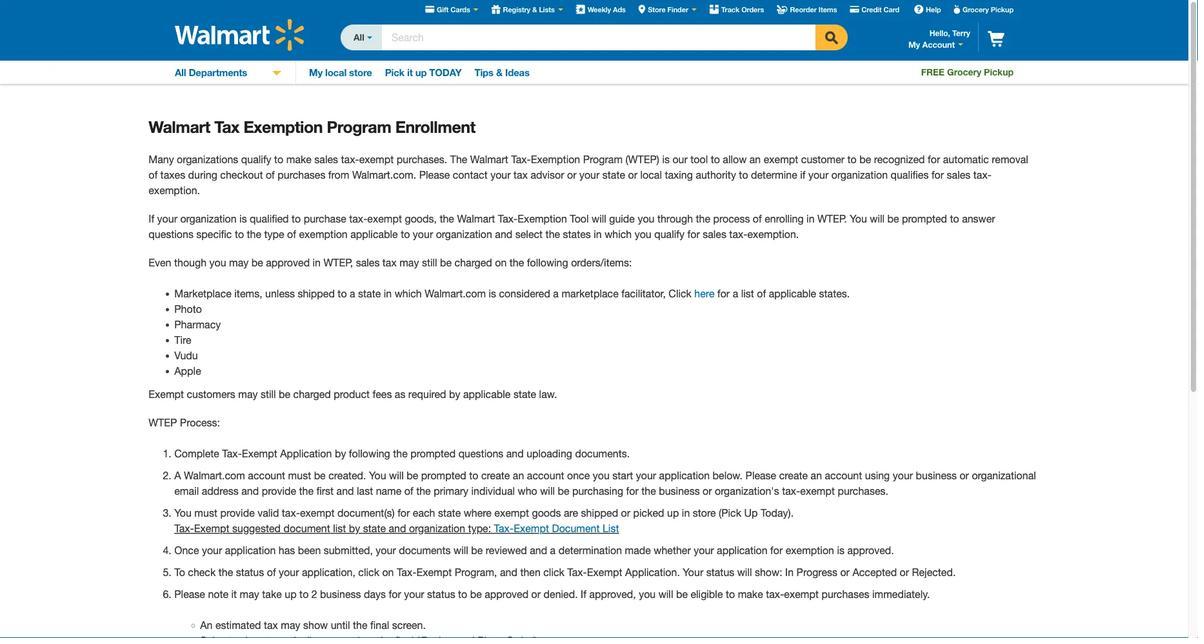 Task type: vqa. For each thing, say whether or not it's contained in the screenshot.
BY within the You must provide valid tax-exempt document(s) for each state where exempt goods are shipped or picked up in store (Pick Up Today). Tax-Exempt suggested document list by state and organization type: Tax-Exempt Document List
yes



Task type: locate. For each thing, give the bounding box(es) containing it.
once your application has been submitted, your documents will be reviewed and a determination made whether your application for exemption is approved.
[[174, 545, 895, 557]]

0 vertical spatial program
[[327, 117, 391, 137]]

1 vertical spatial provide
[[220, 507, 255, 519]]

1 vertical spatial &
[[496, 67, 503, 78]]

an
[[750, 154, 761, 166], [513, 470, 524, 482], [811, 470, 823, 482]]

prompted inside if your organization is qualified to purchase tax-exempt goods, the walmart tax-exemption tool will guide you through the process of enrolling in wtep. you will be prompted to answer questions specific to the type of exemption applicable to your organization and select the states in which you qualify for sales tax-exemption.
[[903, 213, 948, 225]]

1 horizontal spatial click
[[544, 567, 565, 579]]

state down even though you may be approved in wtep, sales tax may still be charged on the following orders/items:
[[358, 288, 381, 300]]

sales inside if your organization is qualified to purchase tax-exempt goods, the walmart tax-exemption tool will guide you through the process of enrolling in wtep. you will be prompted to answer questions specific to the type of exemption applicable to your organization and select the states in which you qualify for sales tax-exemption.
[[703, 229, 727, 240]]

exempt down goods
[[514, 523, 549, 535]]

1 horizontal spatial purchases.
[[838, 486, 889, 497]]

which inside marketplace items, unless shipped to a state in which walmart.com is considered a marketplace facilitator, click here for a list of applicable states. photo pharmacy tire vudu apple
[[395, 288, 422, 300]]

1 vertical spatial pickup
[[985, 67, 1014, 77]]

icon for package image
[[710, 5, 719, 14]]

guide
[[610, 213, 635, 225]]

0 horizontal spatial by
[[335, 448, 346, 460]]

and up valid
[[242, 486, 259, 497]]

1 vertical spatial prompted
[[411, 448, 456, 460]]

icon for easyreorder image
[[777, 5, 788, 14]]

or left organizational
[[960, 470, 970, 482]]

for inside marketplace items, unless shipped to a state in which walmart.com is considered a marketplace facilitator, click here for a list of applicable states. photo pharmacy tire vudu apple
[[718, 288, 730, 300]]

program up from
[[327, 117, 391, 137]]

0 horizontal spatial exemption.
[[149, 185, 200, 197]]

valid
[[258, 507, 279, 519]]

tax- up document
[[282, 507, 300, 519]]

1 horizontal spatial program
[[583, 154, 623, 166]]

if right the denied.
[[581, 589, 587, 601]]

1 horizontal spatial list
[[742, 288, 755, 300]]

organization
[[832, 169, 888, 181], [180, 213, 237, 225], [436, 229, 493, 240], [409, 523, 466, 535]]

still right customers
[[261, 389, 276, 401]]

removal
[[992, 154, 1029, 166]]

a
[[350, 288, 356, 300], [554, 288, 559, 300], [733, 288, 739, 300], [550, 545, 556, 557]]

up left 'today'
[[416, 67, 427, 78]]

1 horizontal spatial which
[[605, 229, 632, 240]]

registry & lists
[[503, 5, 555, 14]]

your right contact at the left
[[491, 169, 511, 181]]

then
[[521, 567, 541, 579]]

provide up suggested
[[220, 507, 255, 519]]

0 vertical spatial by
[[449, 389, 461, 401]]

tax- inside if your organization is qualified to purchase tax-exempt goods, the walmart tax-exemption tool will guide you through the process of enrolling in wtep. you will be prompted to answer questions specific to the type of exemption applicable to your organization and select the states in which you qualify for sales tax-exemption.
[[498, 213, 518, 225]]

2 vertical spatial applicable
[[464, 389, 511, 401]]

if up 'even'
[[149, 213, 154, 225]]

state
[[603, 169, 626, 181], [358, 288, 381, 300], [514, 389, 537, 401], [438, 507, 461, 519], [363, 523, 386, 535]]

of up the take
[[267, 567, 276, 579]]

icon for credit-card image
[[851, 5, 860, 14]]

must inside you must provide valid tax-exempt document(s) for each state where exempt goods are shipped or picked up in store (pick up today). tax-exempt suggested document list by state and organization type: tax-exempt document list
[[195, 507, 218, 519]]

qualify
[[241, 154, 272, 166], [655, 229, 685, 240]]

accepted
[[853, 567, 898, 579]]

suggested
[[232, 523, 281, 535]]

application.
[[626, 567, 680, 579]]

status down program,
[[427, 589, 456, 601]]

2 create from the left
[[780, 470, 808, 482]]

0 vertical spatial you
[[850, 213, 868, 225]]

1 vertical spatial exemption
[[786, 545, 835, 557]]

0 horizontal spatial click
[[359, 567, 380, 579]]

all inside "dropdown button"
[[354, 32, 365, 43]]

2 horizontal spatial by
[[449, 389, 461, 401]]

0 horizontal spatial exemption
[[299, 229, 348, 240]]

1 horizontal spatial walmart.com
[[425, 288, 486, 300]]

0 vertical spatial prompted
[[903, 213, 948, 225]]

marketplace
[[174, 288, 232, 300]]

an estimated tax may show until the final screen.
[[200, 620, 426, 632]]

make down the 'walmart tax exemption program enrollment' at the left top of the page
[[286, 154, 312, 166]]

up
[[416, 67, 427, 78], [668, 507, 679, 519], [285, 589, 297, 601]]

may for take
[[240, 589, 259, 601]]

here
[[695, 288, 715, 300]]

&
[[533, 5, 537, 14], [496, 67, 503, 78]]

please inside a walmart.com account must be created. you will be prompted to create an account once you start your application below. please create an account using your business or organizational email address and provide the first and last name of the primary individual who will be purchasing for the business or organization's tax-exempt purchases.
[[746, 470, 777, 482]]

please up organization's
[[746, 470, 777, 482]]

be inside if your organization is qualified to purchase tax-exempt goods, the walmart tax-exemption tool will guide you through the process of enrolling in wtep. you will be prompted to answer questions specific to the type of exemption applicable to your organization and select the states in which you qualify for sales tax-exemption.
[[888, 213, 900, 225]]

by
[[449, 389, 461, 401], [335, 448, 346, 460], [349, 523, 360, 535]]

which inside if your organization is qualified to purchase tax-exempt goods, the walmart tax-exemption tool will guide you through the process of enrolling in wtep. you will be prompted to answer questions specific to the type of exemption applicable to your organization and select the states in which you qualify for sales tax-exemption.
[[605, 229, 632, 240]]

to left 2
[[300, 589, 309, 601]]

exempt up once
[[194, 523, 230, 535]]

by right required on the left bottom of page
[[449, 389, 461, 401]]

click up days on the bottom left of the page
[[359, 567, 380, 579]]

0 horizontal spatial which
[[395, 288, 422, 300]]

and down created.
[[337, 486, 354, 497]]

walmart
[[149, 117, 210, 137], [471, 154, 509, 166], [457, 213, 495, 225]]

0 vertical spatial walmart
[[149, 117, 210, 137]]

tax right wtep,
[[383, 257, 397, 269]]

store
[[349, 67, 372, 78], [693, 507, 716, 519]]

0 horizontal spatial list
[[333, 523, 346, 535]]

in inside you must provide valid tax-exempt document(s) for each state where exempt goods are shipped or picked up in store (pick up today). tax-exempt suggested document list by state and organization type: tax-exempt document list
[[682, 507, 690, 519]]

my account button
[[909, 38, 964, 51]]

1 vertical spatial purchases
[[822, 589, 870, 601]]

weekly ads link
[[576, 5, 626, 14]]

0 horizontal spatial please
[[174, 589, 205, 601]]

tax- up reviewed
[[494, 523, 514, 535]]

your up your at the right of the page
[[694, 545, 714, 557]]

icon for cart image
[[988, 30, 1005, 47]]

ads
[[613, 5, 626, 14]]

tax-
[[512, 154, 531, 166], [498, 213, 518, 225], [222, 448, 242, 460], [174, 523, 194, 535], [494, 523, 514, 535], [397, 567, 417, 579], [568, 567, 587, 579]]

determination
[[559, 545, 622, 557]]

exempt
[[359, 154, 394, 166], [764, 154, 799, 166], [368, 213, 402, 225], [801, 486, 835, 497], [300, 507, 335, 519], [495, 507, 529, 519], [785, 589, 819, 601]]

applicable right required on the left bottom of page
[[464, 389, 511, 401]]

1 vertical spatial tax
[[383, 257, 397, 269]]

tax down the take
[[264, 620, 278, 632]]

0 vertical spatial make
[[286, 154, 312, 166]]

2 horizontal spatial you
[[850, 213, 868, 225]]

shipped right unless
[[298, 288, 335, 300]]

pickup down icon for cart
[[985, 67, 1014, 77]]

tax- up the today).
[[783, 486, 801, 497]]

you up "purchasing"
[[593, 470, 610, 482]]

select
[[516, 229, 543, 240]]

local down (wtep)
[[641, 169, 662, 181]]

1 horizontal spatial make
[[738, 589, 764, 601]]

states
[[563, 229, 591, 240]]

your
[[491, 169, 511, 181], [580, 169, 600, 181], [809, 169, 829, 181], [157, 213, 178, 225], [413, 229, 433, 240], [636, 470, 657, 482], [893, 470, 914, 482], [202, 545, 222, 557], [376, 545, 396, 557], [694, 545, 714, 557], [279, 567, 299, 579], [404, 589, 425, 601]]

2 vertical spatial by
[[349, 523, 360, 535]]

your right start on the right bottom of page
[[636, 470, 657, 482]]

tax- inside "many organizations qualify to make sales tax-exempt purchases. the walmart tax-exemption program (wtep) is our tool to allow an exempt customer to be recognized for automatic removal of taxes during checkout of purchases from walmart.com. please contact your tax advisor or your state or local taxing authority to determine if your organization qualifies for sales tax- exemption."
[[512, 154, 531, 166]]

name
[[376, 486, 402, 497]]

2 horizontal spatial applicable
[[769, 288, 817, 300]]

1 vertical spatial which
[[395, 288, 422, 300]]

1 horizontal spatial please
[[419, 169, 450, 181]]

program inside "many organizations qualify to make sales tax-exempt purchases. the walmart tax-exemption program (wtep) is our tool to allow an exempt customer to be recognized for automatic removal of taxes during checkout of purchases from walmart.com. please contact your tax advisor or your state or local taxing authority to determine if your organization qualifies for sales tax- exemption."
[[583, 154, 623, 166]]

and left select
[[495, 229, 513, 240]]

0 vertical spatial provide
[[262, 486, 296, 497]]

questions inside if your organization is qualified to purchase tax-exempt goods, the walmart tax-exemption tool will guide you through the process of enrolling in wtep. you will be prompted to answer questions specific to the type of exemption applicable to your organization and select the states in which you qualify for sales tax-exemption.
[[149, 229, 194, 240]]

all button
[[341, 25, 382, 50]]

0 vertical spatial list
[[742, 288, 755, 300]]

organization up specific
[[180, 213, 237, 225]]

1 vertical spatial must
[[195, 507, 218, 519]]

a walmart.com account must be created. you will be prompted to create an account once you start your application below. please create an account using your business or organizational email address and provide the first and last name of the primary individual who will be purchasing for the business or organization's tax-exempt purchases.
[[174, 470, 1037, 497]]

walmart up many
[[149, 117, 210, 137]]

and inside if your organization is qualified to purchase tax-exempt goods, the walmart tax-exemption tool will guide you through the process of enrolling in wtep. you will be prompted to answer questions specific to the type of exemption applicable to your organization and select the states in which you qualify for sales tax-exemption.
[[495, 229, 513, 240]]

business right using
[[916, 470, 957, 482]]

applicable
[[351, 229, 398, 240], [769, 288, 817, 300], [464, 389, 511, 401]]

still
[[422, 257, 437, 269], [261, 389, 276, 401]]

0 vertical spatial questions
[[149, 229, 194, 240]]

in down even though you may be approved in wtep, sales tax may still be charged on the following orders/items:
[[384, 288, 392, 300]]

it right the note at the left of the page
[[231, 589, 237, 601]]

tax- up select
[[498, 213, 518, 225]]

following up created.
[[349, 448, 390, 460]]

0 vertical spatial purchases
[[278, 169, 326, 181]]

customer
[[802, 154, 845, 166]]

an up who
[[513, 470, 524, 482]]

for inside if your organization is qualified to purchase tax-exempt goods, the walmart tax-exemption tool will guide you through the process of enrolling in wtep. you will be prompted to answer questions specific to the type of exemption applicable to your organization and select the states in which you qualify for sales tax-exemption.
[[688, 229, 700, 240]]

the
[[440, 213, 454, 225], [696, 213, 711, 225], [247, 229, 262, 240], [546, 229, 560, 240], [510, 257, 524, 269], [393, 448, 408, 460], [299, 486, 314, 497], [417, 486, 431, 497], [642, 486, 656, 497], [219, 567, 233, 579], [353, 620, 368, 632]]

1 vertical spatial exemption
[[531, 154, 581, 166]]

walmart down contact at the left
[[457, 213, 495, 225]]

0 vertical spatial tax
[[514, 169, 528, 181]]

1 vertical spatial store
[[693, 507, 716, 519]]

0 horizontal spatial on
[[382, 567, 394, 579]]

organization down the each
[[409, 523, 466, 535]]

the right through
[[696, 213, 711, 225]]

all for all departments
[[175, 66, 186, 78]]

local inside secondary element
[[325, 67, 347, 78]]

free
[[922, 67, 945, 77]]

1 vertical spatial walmart.com
[[184, 470, 245, 482]]

all up my local store
[[354, 32, 365, 43]]

application down suggested
[[225, 545, 276, 557]]

exemption right tax
[[244, 117, 323, 137]]

is
[[663, 154, 670, 166], [240, 213, 247, 225], [489, 288, 497, 300], [838, 545, 845, 557]]

following
[[527, 257, 569, 269], [349, 448, 390, 460]]

0 horizontal spatial provide
[[220, 507, 255, 519]]

tax
[[514, 169, 528, 181], [383, 257, 397, 269], [264, 620, 278, 632]]

product
[[334, 389, 370, 401]]

shipped up list
[[581, 507, 619, 519]]

for down through
[[688, 229, 700, 240]]

in left wtep,
[[313, 257, 321, 269]]

grocery right free
[[948, 67, 982, 77]]

you inside if your organization is qualified to purchase tax-exempt goods, the walmart tax-exemption tool will guide you through the process of enrolling in wtep. you will be prompted to answer questions specific to the type of exemption applicable to your organization and select the states in which you qualify for sales tax-exemption.
[[850, 213, 868, 225]]

checkout
[[220, 169, 263, 181]]

be inside "many organizations qualify to make sales tax-exempt purchases. the walmart tax-exemption program (wtep) is our tool to allow an exempt customer to be recognized for automatic removal of taxes during checkout of purchases from walmart.com. please contact your tax advisor or your state or local taxing authority to determine if your organization qualifies for sales tax- exemption."
[[860, 154, 872, 166]]

enrollment
[[396, 117, 476, 137]]

to down goods,
[[401, 229, 410, 240]]

1 horizontal spatial store
[[693, 507, 716, 519]]

list up submitted,
[[333, 523, 346, 535]]

applicable inside if your organization is qualified to purchase tax-exempt goods, the walmart tax-exemption tool will guide you through the process of enrolling in wtep. you will be prompted to answer questions specific to the type of exemption applicable to your organization and select the states in which you qualify for sales tax-exemption.
[[351, 229, 398, 240]]

tips & ideas link
[[475, 67, 530, 78]]

icon for card image
[[426, 5, 435, 14]]

2 vertical spatial prompted
[[422, 470, 467, 482]]

& for registry
[[533, 5, 537, 14]]

0 vertical spatial charged
[[455, 257, 492, 269]]

for right here
[[718, 288, 730, 300]]

complete tax-exempt application by following the prompted questions and uploading documents.
[[174, 448, 630, 460]]

states.
[[820, 288, 850, 300]]

allow
[[723, 154, 747, 166]]

or right advisor
[[567, 169, 577, 181]]

exemption inside "many organizations qualify to make sales tax-exempt purchases. the walmart tax-exemption program (wtep) is our tool to allow an exempt customer to be recognized for automatic removal of taxes during checkout of purchases from walmart.com. please contact your tax advisor or your state or local taxing authority to determine if your organization qualifies for sales tax- exemption."
[[531, 154, 581, 166]]

1 horizontal spatial business
[[659, 486, 700, 497]]

0 horizontal spatial purchases.
[[397, 154, 448, 166]]

business down the application,
[[320, 589, 361, 601]]

status up the eligible
[[707, 567, 735, 579]]

uploading
[[527, 448, 573, 460]]

it right pick
[[407, 67, 413, 78]]

1 horizontal spatial it
[[407, 67, 413, 78]]

0 vertical spatial up
[[416, 67, 427, 78]]

if
[[149, 213, 154, 225], [581, 589, 587, 601]]

grocery inside secondary element
[[948, 67, 982, 77]]

type
[[264, 229, 285, 240]]

1 vertical spatial still
[[261, 389, 276, 401]]

you up the name
[[369, 470, 387, 482]]

& inside 'dropdown button'
[[533, 5, 537, 14]]

purchases.
[[397, 154, 448, 166], [838, 486, 889, 497]]

a right considered at the top left of page
[[554, 288, 559, 300]]

please left contact at the left
[[419, 169, 450, 181]]

is inside "many organizations qualify to make sales tax-exempt purchases. the walmart tax-exemption program (wtep) is our tool to allow an exempt customer to be recognized for automatic removal of taxes during checkout of purchases from walmart.com. please contact your tax advisor or your state or local taxing authority to determine if your organization qualifies for sales tax- exemption."
[[663, 154, 670, 166]]

grocery right icon for grocery
[[963, 5, 990, 14]]

may for show
[[281, 620, 301, 632]]

secondary element
[[0, 61, 1189, 84]]

make inside "many organizations qualify to make sales tax-exempt purchases. the walmart tax-exemption program (wtep) is our tool to allow an exempt customer to be recognized for automatic removal of taxes during checkout of purchases from walmart.com. please contact your tax advisor or your state or local taxing authority to determine if your organization qualifies for sales tax- exemption."
[[286, 154, 312, 166]]

0 horizontal spatial make
[[286, 154, 312, 166]]

list inside marketplace items, unless shipped to a state in which walmart.com is considered a marketplace facilitator, click here for a list of applicable states. photo pharmacy tire vudu apple
[[742, 288, 755, 300]]

weekly
[[588, 5, 611, 14]]

1 click from the left
[[359, 567, 380, 579]]

0 vertical spatial it
[[407, 67, 413, 78]]

show:
[[755, 567, 783, 579]]

1 horizontal spatial local
[[641, 169, 662, 181]]

your down goods,
[[413, 229, 433, 240]]

unless
[[265, 288, 295, 300]]

where
[[464, 507, 492, 519]]

many
[[149, 154, 174, 166]]

state up guide
[[603, 169, 626, 181]]

all inside popup button
[[175, 66, 186, 78]]

1 horizontal spatial up
[[416, 67, 427, 78]]

Search text field
[[381, 25, 816, 50]]

0 vertical spatial on
[[495, 257, 507, 269]]

in
[[786, 567, 794, 579]]

0 vertical spatial store
[[349, 67, 372, 78]]

gift cards button
[[426, 5, 479, 15]]

1 vertical spatial qualify
[[655, 229, 685, 240]]

approved down then
[[485, 589, 529, 601]]

will right who
[[541, 486, 555, 497]]

wtep process:
[[149, 417, 220, 429]]

1 vertical spatial it
[[231, 589, 237, 601]]

or down then
[[532, 589, 541, 601]]

walmart inside if your organization is qualified to purchase tax-exempt goods, the walmart tax-exemption tool will guide you through the process of enrolling in wtep. you will be prompted to answer questions specific to the type of exemption applicable to your organization and select the states in which you qualify for sales tax-exemption.
[[457, 213, 495, 225]]

purchases inside "many organizations qualify to make sales tax-exempt purchases. the walmart tax-exemption program (wtep) is our tool to allow an exempt customer to be recognized for automatic removal of taxes during checkout of purchases from walmart.com. please contact your tax advisor or your state or local taxing authority to determine if your organization qualifies for sales tax- exemption."
[[278, 169, 326, 181]]

2 click from the left
[[544, 567, 565, 579]]

registry & lists button
[[492, 5, 563, 15]]

from
[[329, 169, 350, 181]]

1 vertical spatial all
[[175, 66, 186, 78]]

2 horizontal spatial status
[[707, 567, 735, 579]]

1 vertical spatial you
[[369, 470, 387, 482]]

1 horizontal spatial provide
[[262, 486, 296, 497]]

0 horizontal spatial account
[[248, 470, 285, 482]]

is inside marketplace items, unless shipped to a state in which walmart.com is considered a marketplace facilitator, click here for a list of applicable states. photo pharmacy tire vudu apple
[[489, 288, 497, 300]]

here link
[[695, 288, 718, 300]]

state inside "many organizations qualify to make sales tax-exempt purchases. the walmart tax-exemption program (wtep) is our tool to allow an exempt customer to be recognized for automatic removal of taxes during checkout of purchases from walmart.com. please contact your tax advisor or your state or local taxing authority to determine if your organization qualifies for sales tax- exemption."
[[603, 169, 626, 181]]

it
[[407, 67, 413, 78], [231, 589, 237, 601]]

walmart tax exemption program enrollment
[[149, 117, 476, 137]]

2 horizontal spatial up
[[668, 507, 679, 519]]

once
[[568, 470, 590, 482]]

please inside "many organizations qualify to make sales tax-exempt purchases. the walmart tax-exemption program (wtep) is our tool to allow an exempt customer to be recognized for automatic removal of taxes during checkout of purchases from walmart.com. please contact your tax advisor or your state or local taxing authority to determine if your organization qualifies for sales tax- exemption."
[[419, 169, 450, 181]]

exemption up select
[[518, 213, 567, 225]]

a
[[174, 470, 181, 482]]

0 horizontal spatial &
[[496, 67, 503, 78]]

an
[[200, 620, 213, 632]]

documents
[[399, 545, 451, 557]]

0 vertical spatial applicable
[[351, 229, 398, 240]]

1 vertical spatial grocery
[[948, 67, 982, 77]]

icon for gift image
[[492, 5, 501, 14]]

still down goods,
[[422, 257, 437, 269]]

walmart inside "many organizations qualify to make sales tax-exempt purchases. the walmart tax-exemption program (wtep) is our tool to allow an exempt customer to be recognized for automatic removal of taxes during checkout of purchases from walmart.com. please contact your tax advisor or your state or local taxing authority to determine if your organization qualifies for sales tax- exemption."
[[471, 154, 509, 166]]

0 vertical spatial local
[[325, 67, 347, 78]]

which down guide
[[605, 229, 632, 240]]

program
[[327, 117, 391, 137], [583, 154, 623, 166]]

3 account from the left
[[825, 470, 863, 482]]

last
[[357, 486, 373, 497]]

2 horizontal spatial business
[[916, 470, 957, 482]]

provide inside you must provide valid tax-exempt document(s) for each state where exempt goods are shipped or picked up in store (pick up today). tax-exempt suggested document list by state and organization type: tax-exempt document list
[[220, 507, 255, 519]]

up inside secondary element
[[416, 67, 427, 78]]

0 horizontal spatial purchases
[[278, 169, 326, 181]]

sales down the process
[[703, 229, 727, 240]]

provide
[[262, 486, 296, 497], [220, 507, 255, 519]]

tax- inside a walmart.com account must be created. you will be prompted to create an account once you start your application below. please create an account using your business or organizational email address and provide the first and last name of the primary individual who will be purchasing for the business or organization's tax-exempt purchases.
[[783, 486, 801, 497]]

1 horizontal spatial shipped
[[581, 507, 619, 519]]

today).
[[761, 507, 794, 519]]

1 horizontal spatial by
[[349, 523, 360, 535]]

contact
[[453, 169, 488, 181]]

& left lists
[[533, 5, 537, 14]]

sales
[[315, 154, 338, 166], [947, 169, 971, 181], [703, 229, 727, 240], [356, 257, 380, 269]]

make down show:
[[738, 589, 764, 601]]

track
[[722, 5, 740, 14]]

store left (pick
[[693, 507, 716, 519]]

for right qualifies
[[932, 169, 945, 181]]

to inside marketplace items, unless shipped to a state in which walmart.com is considered a marketplace facilitator, click here for a list of applicable states. photo pharmacy tire vudu apple
[[338, 288, 347, 300]]

exemption. inside if your organization is qualified to purchase tax-exempt goods, the walmart tax-exemption tool will guide you through the process of enrolling in wtep. you will be prompted to answer questions specific to the type of exemption applicable to your organization and select the states in which you qualify for sales tax-exemption.
[[748, 229, 799, 240]]

reorder items
[[791, 5, 838, 14]]

questions up 'even'
[[149, 229, 194, 240]]

0 vertical spatial &
[[533, 5, 537, 14]]

wtep.
[[818, 213, 848, 225]]

create up individual
[[482, 470, 510, 482]]

0 horizontal spatial shipped
[[298, 288, 335, 300]]

approved,
[[590, 589, 636, 601]]

store left pick
[[349, 67, 372, 78]]

state left law.
[[514, 389, 537, 401]]

2 vertical spatial exemption
[[518, 213, 567, 225]]

law.
[[539, 389, 557, 401]]

1 horizontal spatial approved
[[485, 589, 529, 601]]

1 vertical spatial please
[[746, 470, 777, 482]]

& inside secondary element
[[496, 67, 503, 78]]

status
[[236, 567, 264, 579], [707, 567, 735, 579], [427, 589, 456, 601]]

exemption. inside "many organizations qualify to make sales tax-exempt purchases. the walmart tax-exemption program (wtep) is our tool to allow an exempt customer to be recognized for automatic removal of taxes during checkout of purchases from walmart.com. please contact your tax advisor or your state or local taxing authority to determine if your organization qualifies for sales tax- exemption."
[[149, 185, 200, 197]]

1 horizontal spatial still
[[422, 257, 437, 269]]

organizations
[[177, 154, 238, 166]]

and up then
[[530, 545, 548, 557]]

1 vertical spatial list
[[333, 523, 346, 535]]

is left the our
[[663, 154, 670, 166]]

your
[[683, 567, 704, 579]]

applicable inside marketplace items, unless shipped to a state in which walmart.com is considered a marketplace facilitator, click here for a list of applicable states. photo pharmacy tire vudu apple
[[769, 288, 817, 300]]

0 horizontal spatial an
[[513, 470, 524, 482]]

local down all "dropdown button"
[[325, 67, 347, 78]]

1 horizontal spatial questions
[[459, 448, 504, 460]]

by up created.
[[335, 448, 346, 460]]

tax left advisor
[[514, 169, 528, 181]]



Task type: describe. For each thing, give the bounding box(es) containing it.
the left the type at the top
[[247, 229, 262, 240]]

tax- up once
[[174, 523, 194, 535]]

marketplace items, unless shipped to a state in which walmart.com is considered a marketplace facilitator, click here for a list of applicable states. photo pharmacy tire vudu apple
[[174, 288, 850, 377]]

for up qualifies
[[928, 154, 941, 166]]

my inside secondary element
[[309, 67, 323, 78]]

reorder items link
[[777, 5, 838, 14]]

or up immediately.
[[900, 567, 910, 579]]

& for tips
[[496, 67, 503, 78]]

has
[[279, 545, 295, 557]]

organization's
[[715, 486, 780, 497]]

free grocery pickup link
[[922, 67, 1014, 77]]

tool
[[691, 154, 708, 166]]

in left 'wtep.'
[[807, 213, 815, 225]]

apple
[[174, 365, 201, 377]]

sales up from
[[315, 154, 338, 166]]

credit card link
[[851, 5, 902, 14]]

terry
[[953, 29, 971, 38]]

0 horizontal spatial status
[[236, 567, 264, 579]]

finder
[[668, 5, 689, 14]]

until
[[331, 620, 350, 632]]

gift
[[437, 5, 449, 14]]

purchase
[[304, 213, 347, 225]]

exemption inside if your organization is qualified to purchase tax-exempt goods, the walmart tax-exemption tool will guide you through the process of enrolling in wtep. you will be prompted to answer questions specific to the type of exemption applicable to your organization and select the states in which you qualify for sales tax-exemption.
[[299, 229, 348, 240]]

icon for help image
[[915, 5, 924, 14]]

you down application.
[[639, 589, 656, 601]]

to right specific
[[235, 229, 244, 240]]

may right customers
[[238, 389, 258, 401]]

required
[[409, 389, 446, 401]]

or left organization's
[[703, 486, 713, 497]]

store inside secondary element
[[349, 67, 372, 78]]

advisor
[[531, 169, 565, 181]]

your right if
[[809, 169, 829, 181]]

document
[[552, 523, 600, 535]]

sales down automatic
[[947, 169, 971, 181]]

track orders
[[722, 5, 765, 14]]

ideas
[[505, 67, 530, 78]]

the up picked
[[642, 486, 656, 497]]

2 vertical spatial up
[[285, 589, 297, 601]]

to right the eligible
[[726, 589, 735, 601]]

by inside you must provide valid tax-exempt document(s) for each state where exempt goods are shipped or picked up in store (pick up today). tax-exempt suggested document list by state and organization type: tax-exempt document list
[[349, 523, 360, 535]]

walmart.com inside marketplace items, unless shipped to a state in which walmart.com is considered a marketplace facilitator, click here for a list of applicable states. photo pharmacy tire vudu apple
[[425, 288, 486, 300]]

pharmacy
[[174, 319, 221, 331]]

application,
[[302, 567, 356, 579]]

grocery pickup link
[[955, 5, 1014, 14]]

your up screen.
[[404, 589, 425, 601]]

during
[[188, 169, 218, 181]]

of right the process
[[753, 213, 762, 225]]

you right though
[[210, 257, 226, 269]]

or down (wtep)
[[629, 169, 638, 181]]

of down many
[[149, 169, 158, 181]]

will up program,
[[454, 545, 469, 557]]

qualify inside if your organization is qualified to purchase tax-exempt goods, the walmart tax-exemption tool will guide you through the process of enrolling in wtep. you will be prompted to answer questions specific to the type of exemption applicable to your organization and select the states in which you qualify for sales tax-exemption.
[[655, 229, 685, 240]]

orders
[[742, 5, 765, 14]]

of inside marketplace items, unless shipped to a state in which walmart.com is considered a marketplace facilitator, click here for a list of applicable states. photo pharmacy tire vudu apple
[[757, 288, 766, 300]]

1 vertical spatial charged
[[294, 389, 331, 401]]

tax- down the process
[[730, 229, 748, 240]]

to up the authority
[[711, 154, 720, 166]]

start
[[613, 470, 634, 482]]

prompted inside a walmart.com account must be created. you will be prompted to create an account once you start your application below. please create an account using your business or organizational email address and provide the first and last name of the primary individual who will be purchasing for the business or organization's tax-exempt purchases.
[[422, 470, 467, 482]]

0 vertical spatial business
[[916, 470, 957, 482]]

0 vertical spatial approved
[[266, 257, 310, 269]]

the up the name
[[393, 448, 408, 460]]

you right guide
[[638, 213, 655, 225]]

complete
[[174, 448, 219, 460]]

2 vertical spatial please
[[174, 589, 205, 601]]

your down has
[[279, 567, 299, 579]]

if your organization is qualified to purchase tax-exempt goods, the walmart tax-exemption tool will guide you through the process of enrolling in wtep. you will be prompted to answer questions specific to the type of exemption applicable to your organization and select the states in which you qualify for sales tax-exemption.
[[149, 213, 996, 240]]

tax inside "many organizations qualify to make sales tax-exempt purchases. the walmart tax-exemption program (wtep) is our tool to allow an exempt customer to be recognized for automatic removal of taxes during checkout of purchases from walmart.com. please contact your tax advisor or your state or local taxing authority to determine if your organization qualifies for sales tax- exemption."
[[514, 169, 528, 181]]

a down wtep,
[[350, 288, 356, 300]]

to right qualified
[[292, 213, 301, 225]]

a down tax-exempt document list link
[[550, 545, 556, 557]]

or right "progress"
[[841, 567, 850, 579]]

state inside marketplace items, unless shipped to a state in which walmart.com is considered a marketplace facilitator, click here for a list of applicable states. photo pharmacy tire vudu apple
[[358, 288, 381, 300]]

tool
[[570, 213, 589, 225]]

exempt customers may still be charged product fees as required by applicable state law.
[[149, 389, 557, 401]]

1 account from the left
[[248, 470, 285, 482]]

1 horizontal spatial applicable
[[464, 389, 511, 401]]

0 horizontal spatial business
[[320, 589, 361, 601]]

(pick
[[719, 507, 742, 519]]

to down program,
[[458, 589, 468, 601]]

for right days on the bottom left of the page
[[389, 589, 401, 601]]

tax
[[214, 117, 240, 137]]

tax- inside you must provide valid tax-exempt document(s) for each state where exempt goods are shipped or picked up in store (pick up today). tax-exempt suggested document list by state and organization type: tax-exempt document list
[[282, 507, 300, 519]]

the down select
[[510, 257, 524, 269]]

your right advisor
[[580, 169, 600, 181]]

help
[[926, 5, 942, 14]]

organization down goods,
[[436, 229, 493, 240]]

2 account from the left
[[527, 470, 565, 482]]

1 horizontal spatial status
[[427, 589, 456, 601]]

sales right wtep,
[[356, 257, 380, 269]]

1 vertical spatial by
[[335, 448, 346, 460]]

even though you may be approved in wtep, sales tax may still be charged on the following orders/items:
[[149, 257, 632, 269]]

state down document(s) on the left
[[363, 523, 386, 535]]

icon for search image
[[826, 31, 839, 45]]

1 horizontal spatial on
[[495, 257, 507, 269]]

tax- down show:
[[766, 589, 785, 601]]

1 horizontal spatial charged
[[455, 257, 492, 269]]

rejected.
[[913, 567, 956, 579]]

pick it up today link
[[385, 67, 462, 78]]

will right tool
[[592, 213, 607, 225]]

to down the 'walmart tax exemption program enrollment' at the left top of the page
[[274, 154, 284, 166]]

up
[[745, 507, 758, 519]]

tax- right purchase
[[349, 213, 368, 225]]

recognized
[[875, 154, 926, 166]]

0 horizontal spatial it
[[231, 589, 237, 601]]

taxing
[[665, 169, 693, 181]]

a right here link
[[733, 288, 739, 300]]

tax- down determination
[[568, 567, 587, 579]]

must inside a walmart.com account must be created. you will be prompted to create an account once you start your application below. please create an account using your business or organizational email address and provide the first and last name of the primary individual who will be purchasing for the business or organization's tax-exempt purchases.
[[288, 470, 311, 482]]

photo
[[174, 303, 202, 315]]

as
[[395, 389, 406, 401]]

exempt down documents in the bottom of the page
[[417, 567, 452, 579]]

your down 'taxes'
[[157, 213, 178, 225]]

tax-exempt document list link
[[494, 523, 619, 535]]

of right checkout
[[266, 169, 275, 181]]

1 horizontal spatial tax
[[383, 257, 397, 269]]

marketplace
[[562, 288, 619, 300]]

you inside you must provide valid tax-exempt document(s) for each state where exempt goods are shipped or picked up in store (pick up today). tax-exempt suggested document list by state and organization type: tax-exempt document list
[[174, 507, 192, 519]]

for up show:
[[771, 545, 783, 557]]

state down the primary
[[438, 507, 461, 519]]

All search field
[[341, 25, 848, 50]]

1 vertical spatial business
[[659, 486, 700, 497]]

0 vertical spatial still
[[422, 257, 437, 269]]

the left the "final" at the left bottom of page
[[353, 620, 368, 632]]

to left the answer
[[951, 213, 960, 225]]

to right customer
[[848, 154, 857, 166]]

qualify inside "many organizations qualify to make sales tax-exempt purchases. the walmart tax-exemption program (wtep) is our tool to allow an exempt customer to be recognized for automatic removal of taxes during checkout of purchases from walmart.com. please contact your tax advisor or your state or local taxing authority to determine if your organization qualifies for sales tax- exemption."
[[241, 154, 272, 166]]

card
[[884, 5, 900, 14]]

store finder button
[[639, 5, 697, 15]]

tax- up from
[[341, 154, 359, 166]]

2 vertical spatial tax
[[264, 620, 278, 632]]

facilitator,
[[622, 288, 666, 300]]

for inside you must provide valid tax-exempt document(s) for each state where exempt goods are shipped or picked up in store (pick up today). tax-exempt suggested document list by state and organization type: tax-exempt document list
[[398, 507, 410, 519]]

exempt up 'approved,'
[[587, 567, 623, 579]]

it inside secondary element
[[407, 67, 413, 78]]

my inside hello, terry my account
[[909, 39, 921, 49]]

exempt up 'wtep'
[[149, 389, 184, 401]]

denied.
[[544, 589, 578, 601]]

in right states
[[594, 229, 602, 240]]

reviewed
[[486, 545, 527, 557]]

exemption inside if your organization is qualified to purchase tax-exempt goods, the walmart tax-exemption tool will guide you through the process of enrolling in wtep. you will be prompted to answer questions specific to the type of exemption applicable to your organization and select the states in which you qualify for sales tax-exemption.
[[518, 213, 567, 225]]

an inside "many organizations qualify to make sales tax-exempt purchases. the walmart tax-exemption program (wtep) is our tool to allow an exempt customer to be recognized for automatic removal of taxes during checkout of purchases from walmart.com. please contact your tax advisor or your state or local taxing authority to determine if your organization qualifies for sales tax- exemption."
[[750, 154, 761, 166]]

if inside if your organization is qualified to purchase tax-exempt goods, the walmart tax-exemption tool will guide you through the process of enrolling in wtep. you will be prompted to answer questions specific to the type of exemption applicable to your organization and select the states in which you qualify for sales tax-exemption.
[[149, 213, 154, 225]]

may down goods,
[[400, 257, 419, 269]]

and inside you must provide valid tax-exempt document(s) for each state where exempt goods are shipped or picked up in store (pick up today). tax-exempt suggested document list by state and organization type: tax-exempt document list
[[389, 523, 406, 535]]

organizational
[[973, 470, 1037, 482]]

the right select
[[546, 229, 560, 240]]

shipped inside marketplace items, unless shipped to a state in which walmart.com is considered a marketplace facilitator, click here for a list of applicable states. photo pharmacy tire vudu apple
[[298, 288, 335, 300]]

qualifies
[[891, 169, 929, 181]]

estimated
[[216, 620, 261, 632]]

exempt inside a walmart.com account must be created. you will be prompted to create an account once you start your application below. please create an account using your business or organizational email address and provide the first and last name of the primary individual who will be purchasing for the business or organization's tax-exempt purchases.
[[801, 486, 835, 497]]

1 vertical spatial if
[[581, 589, 587, 601]]

organization inside "many organizations qualify to make sales tax-exempt purchases. the walmart tax-exemption program (wtep) is our tool to allow an exempt customer to be recognized for automatic removal of taxes during checkout of purchases from walmart.com. please contact your tax advisor or your state or local taxing authority to determine if your organization qualifies for sales tax- exemption."
[[832, 169, 888, 181]]

program,
[[455, 567, 497, 579]]

to inside a walmart.com account must be created. you will be prompted to create an account once you start your application below. please create an account using your business or organizational email address and provide the first and last name of the primary individual who will be purchasing for the business or organization's tax-exempt purchases.
[[470, 470, 479, 482]]

today
[[430, 67, 462, 78]]

the
[[450, 154, 468, 166]]

reorder
[[791, 5, 817, 14]]

1 vertical spatial on
[[382, 567, 394, 579]]

tax- down documents in the bottom of the page
[[397, 567, 417, 579]]

2
[[312, 589, 317, 601]]

store
[[648, 5, 666, 14]]

and left the uploading
[[507, 448, 524, 460]]

credit card
[[862, 5, 902, 14]]

is left approved.
[[838, 545, 845, 557]]

your up check at the bottom left of the page
[[202, 545, 222, 557]]

check
[[188, 567, 216, 579]]

0 horizontal spatial still
[[261, 389, 276, 401]]

please note it may take up to 2 business days for your status to be approved or denied. if approved, you will be eligible to make tax-exempt purchases immediately.
[[174, 589, 931, 601]]

of right the type at the top
[[287, 229, 296, 240]]

in inside marketplace items, unless shipped to a state in which walmart.com is considered a marketplace facilitator, click here for a list of applicable states. photo pharmacy tire vudu apple
[[384, 288, 392, 300]]

1 vertical spatial questions
[[459, 448, 504, 460]]

1 horizontal spatial purchases
[[822, 589, 870, 601]]

2 horizontal spatial an
[[811, 470, 823, 482]]

walmart.com inside a walmart.com account must be created. you will be prompted to create an account once you start your application below. please create an account using your business or organizational email address and provide the first and last name of the primary individual who will be purchasing for the business or organization's tax-exempt purchases.
[[184, 470, 245, 482]]

your right submitted,
[[376, 545, 396, 557]]

0 vertical spatial pickup
[[991, 5, 1014, 14]]

help link
[[915, 5, 942, 14]]

each
[[413, 507, 435, 519]]

list inside you must provide valid tax-exempt document(s) for each state where exempt goods are shipped or picked up in store (pick up today). tax-exempt suggested document list by state and organization type: tax-exempt document list
[[333, 523, 346, 535]]

or inside you must provide valid tax-exempt document(s) for each state where exempt goods are shipped or picked up in store (pick up today). tax-exempt suggested document list by state and organization type: tax-exempt document list
[[621, 507, 631, 519]]

tax- right 'complete'
[[222, 448, 242, 460]]

items,
[[235, 288, 263, 300]]

1 create from the left
[[482, 470, 510, 482]]

many organizations qualify to make sales tax-exempt purchases. the walmart tax-exemption program (wtep) is our tool to allow an exempt customer to be recognized for automatic removal of taxes during checkout of purchases from walmart.com. please contact your tax advisor or your state or local taxing authority to determine if your organization qualifies for sales tax- exemption.
[[149, 154, 1029, 197]]

once
[[174, 545, 199, 557]]

the up the note at the left of the page
[[219, 567, 233, 579]]

for inside a walmart.com account must be created. you will be prompted to create an account once you start your application below. please create an account using your business or organizational email address and provide the first and last name of the primary individual who will be purchasing for the business or organization's tax-exempt purchases.
[[627, 486, 639, 497]]

application inside a walmart.com account must be created. you will be prompted to create an account once you start your application below. please create an account using your business or organizational email address and provide the first and last name of the primary individual who will be purchasing for the business or organization's tax-exempt purchases.
[[660, 470, 710, 482]]

the right goods,
[[440, 213, 454, 225]]

exempt left application
[[242, 448, 277, 460]]

organization inside you must provide valid tax-exempt document(s) for each state where exempt goods are shipped or picked up in store (pick up today). tax-exempt suggested document list by state and organization type: tax-exempt document list
[[409, 523, 466, 535]]

you must provide valid tax-exempt document(s) for each state where exempt goods are shipped or picked up in store (pick up today). tax-exempt suggested document list by state and organization type: tax-exempt document list
[[174, 507, 794, 535]]

2 horizontal spatial application
[[717, 545, 768, 557]]

your right using
[[893, 470, 914, 482]]

purchases. inside a walmart.com account must be created. you will be prompted to create an account once you start your application below. please create an account using your business or organizational email address and provide the first and last name of the primary individual who will be purchasing for the business or organization's tax-exempt purchases.
[[838, 486, 889, 497]]

progress
[[797, 567, 838, 579]]

final
[[371, 620, 390, 632]]

pick
[[385, 67, 405, 78]]

will left show:
[[738, 567, 752, 579]]

1 vertical spatial following
[[349, 448, 390, 460]]

will right 'wtep.'
[[870, 213, 885, 225]]

0 vertical spatial exemption
[[244, 117, 323, 137]]

the left first
[[299, 486, 314, 497]]

1 vertical spatial make
[[738, 589, 764, 601]]

icon for weekly-ad image
[[576, 5, 585, 14]]

you inside a walmart.com account must be created. you will be prompted to create an account once you start your application below. please create an account using your business or organizational email address and provide the first and last name of the primary individual who will be purchasing for the business or organization's tax-exempt purchases.
[[593, 470, 610, 482]]

registry
[[503, 5, 531, 14]]

exempt inside if your organization is qualified to purchase tax-exempt goods, the walmart tax-exemption tool will guide you through the process of enrolling in wtep. you will be prompted to answer questions specific to the type of exemption applicable to your organization and select the states in which you qualify for sales tax-exemption.
[[368, 213, 402, 225]]

0 vertical spatial grocery
[[963, 5, 990, 14]]

0 horizontal spatial application
[[225, 545, 276, 557]]

may for be
[[229, 257, 249, 269]]

will up the name
[[389, 470, 404, 482]]

made
[[625, 545, 651, 557]]

the up the each
[[417, 486, 431, 497]]

up inside you must provide valid tax-exempt document(s) for each state where exempt goods are shipped or picked up in store (pick up today). tax-exempt suggested document list by state and organization type: tax-exempt document list
[[668, 507, 679, 519]]

list
[[603, 523, 619, 535]]

been
[[298, 545, 321, 557]]

tax- down automatic
[[974, 169, 992, 181]]

will down application.
[[659, 589, 674, 601]]

0 vertical spatial following
[[527, 257, 569, 269]]

submitted,
[[324, 545, 373, 557]]

shipped inside you must provide valid tax-exempt document(s) for each state where exempt goods are shipped or picked up in store (pick up today). tax-exempt suggested document list by state and organization type: tax-exempt document list
[[581, 507, 619, 519]]

all for all
[[354, 32, 365, 43]]

local inside "many organizations qualify to make sales tax-exempt purchases. the walmart tax-exemption program (wtep) is our tool to allow an exempt customer to be recognized for automatic removal of taxes during checkout of purchases from walmart.com. please contact your tax advisor or your state or local taxing authority to determine if your organization qualifies for sales tax- exemption."
[[641, 169, 662, 181]]

answer
[[963, 213, 996, 225]]

enrolling
[[765, 213, 804, 225]]

purchases. inside "many organizations qualify to make sales tax-exempt purchases. the walmart tax-exemption program (wtep) is our tool to allow an exempt customer to be recognized for automatic removal of taxes during checkout of purchases from walmart.com. please contact your tax advisor or your state or local taxing authority to determine if your organization qualifies for sales tax- exemption."
[[397, 154, 448, 166]]

hello,
[[930, 29, 951, 38]]

icon for grocery image
[[955, 5, 961, 14]]

icon for pin image
[[639, 5, 646, 14]]

and left then
[[500, 567, 518, 579]]

1 horizontal spatial exemption
[[786, 545, 835, 557]]

you inside a walmart.com account must be created. you will be prompted to create an account once you start your application below. please create an account using your business or organizational email address and provide the first and last name of the primary individual who will be purchasing for the business or organization's tax-exempt purchases.
[[369, 470, 387, 482]]

pickup inside secondary element
[[985, 67, 1014, 77]]

is inside if your organization is qualified to purchase tax-exempt goods, the walmart tax-exemption tool will guide you through the process of enrolling in wtep. you will be prompted to answer questions specific to the type of exemption applicable to your organization and select the states in which you qualify for sales tax-exemption.
[[240, 213, 247, 225]]

you down guide
[[635, 229, 652, 240]]

account
[[923, 39, 955, 49]]

using
[[866, 470, 890, 482]]

automatic
[[944, 154, 990, 166]]

provide inside a walmart.com account must be created. you will be prompted to create an account once you start your application below. please create an account using your business or organizational email address and provide the first and last name of the primary individual who will be purchasing for the business or organization's tax-exempt purchases.
[[262, 486, 296, 497]]

eligible
[[691, 589, 723, 601]]

store inside you must provide valid tax-exempt document(s) for each state where exempt goods are shipped or picked up in store (pick up today). tax-exempt suggested document list by state and organization type: tax-exempt document list
[[693, 507, 716, 519]]

0 horizontal spatial program
[[327, 117, 391, 137]]

specific
[[196, 229, 232, 240]]

weekly ads
[[588, 5, 626, 14]]

to down allow
[[739, 169, 749, 181]]

of inside a walmart.com account must be created. you will be prompted to create an account once you start your application below. please create an account using your business or organizational email address and provide the first and last name of the primary individual who will be purchasing for the business or organization's tax-exempt purchases.
[[405, 486, 414, 497]]

who
[[518, 486, 538, 497]]

show
[[303, 620, 328, 632]]



